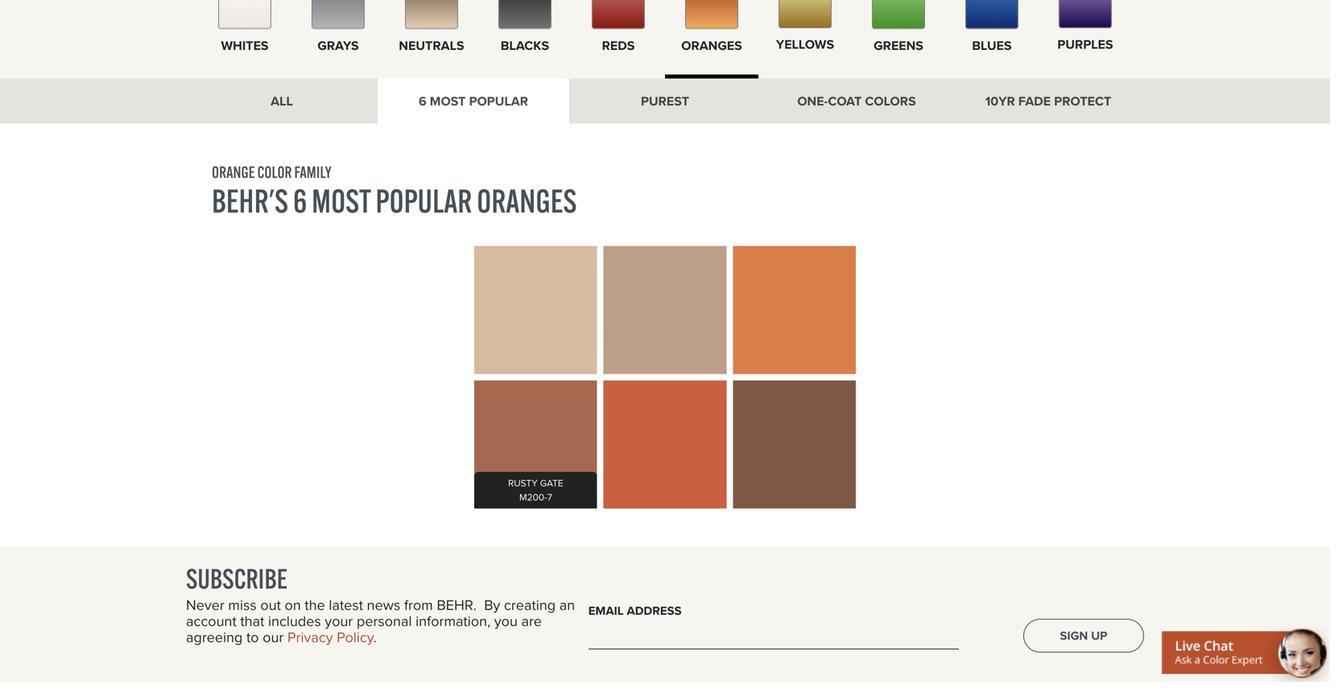 Task type: describe. For each thing, give the bounding box(es) containing it.
greens
[[874, 36, 924, 55]]

one-
[[798, 91, 828, 111]]

to
[[246, 627, 259, 648]]

an
[[560, 594, 575, 616]]

latest
[[329, 594, 363, 616]]

rusty
[[508, 476, 538, 490]]

color
[[257, 162, 292, 182]]

.
[[373, 627, 377, 648]]

orange image
[[685, 0, 739, 29]]

gate
[[540, 476, 563, 490]]

includes
[[268, 611, 321, 632]]

orange
[[212, 162, 255, 182]]

information,
[[416, 611, 491, 632]]

oranges
[[477, 181, 577, 221]]

7
[[547, 490, 552, 504]]

reds
[[602, 36, 635, 55]]

subscribe
[[186, 562, 288, 596]]

out
[[260, 594, 281, 616]]

purest
[[641, 91, 689, 111]]

coat
[[828, 91, 862, 111]]

personal
[[357, 611, 412, 632]]

most
[[312, 181, 371, 221]]

0 vertical spatial 6
[[419, 91, 427, 111]]

address
[[627, 602, 682, 620]]

protect
[[1054, 91, 1112, 111]]

10yr fade protect
[[986, 91, 1112, 111]]

privacy policy link
[[288, 627, 373, 648]]

fade
[[1019, 91, 1051, 111]]

gray image
[[312, 0, 365, 29]]

our
[[263, 627, 284, 648]]

privacy policy .
[[288, 627, 377, 648]]

oranges
[[682, 36, 742, 55]]

6 inside orange color family behr's 6 most popular oranges
[[293, 181, 307, 221]]



Task type: locate. For each thing, give the bounding box(es) containing it.
live chat online image image
[[1162, 627, 1331, 682]]

news
[[367, 594, 401, 616]]

6 most popular
[[419, 91, 528, 111]]

creating
[[504, 594, 556, 616]]

blue image
[[966, 0, 1019, 29]]

green image
[[872, 0, 925, 29]]

miss
[[228, 594, 257, 616]]

by
[[484, 594, 500, 616]]

orange color family behr's 6 most popular oranges
[[212, 162, 577, 221]]

behr's
[[212, 181, 288, 221]]

are
[[522, 611, 542, 632]]

sign
[[1060, 627, 1088, 645]]

red image
[[592, 0, 645, 29]]

neutrals
[[399, 36, 464, 55]]

your
[[325, 611, 353, 632]]

email
[[589, 602, 624, 620]]

whites
[[221, 36, 269, 55]]

agreeing
[[186, 627, 243, 648]]

account
[[186, 611, 237, 632]]

the
[[305, 594, 325, 616]]

that
[[240, 611, 264, 632]]

sign up
[[1060, 627, 1108, 645]]

yellows
[[776, 35, 834, 54]]

never miss out on the latest news from behr.  by creating an account that includes your personal information, you are agreeing to our
[[186, 594, 575, 648]]

purples
[[1058, 35, 1114, 54]]

sign up button
[[1024, 619, 1144, 653]]

white image
[[218, 0, 271, 29]]

blacks
[[501, 36, 549, 55]]

purple image
[[1059, 0, 1112, 28]]

from
[[404, 594, 433, 616]]

up
[[1091, 627, 1108, 645]]

never
[[186, 594, 225, 616]]

black image
[[499, 0, 552, 29]]

6 right color
[[293, 181, 307, 221]]

grays
[[318, 36, 359, 55]]

on
[[285, 594, 301, 616]]

colors
[[865, 91, 916, 111]]

m200-
[[520, 490, 547, 504]]

neutral image
[[405, 0, 458, 29]]

all
[[271, 91, 293, 111]]

1 vertical spatial 6
[[293, 181, 307, 221]]

email address
[[589, 602, 682, 620]]

Email Address email field
[[589, 625, 959, 650]]

popular
[[376, 181, 472, 221]]

1 horizontal spatial 6
[[419, 91, 427, 111]]

policy
[[337, 627, 373, 648]]

you
[[494, 611, 518, 632]]

popular
[[469, 91, 528, 111]]

privacy
[[288, 627, 333, 648]]

6 left most
[[419, 91, 427, 111]]

0 horizontal spatial 6
[[293, 181, 307, 221]]

blues
[[972, 36, 1012, 55]]

10yr
[[986, 91, 1015, 111]]

yellow image
[[779, 0, 832, 28]]

family
[[294, 162, 332, 182]]

rusty gate m200-7
[[508, 476, 563, 504]]

one-coat colors
[[798, 91, 916, 111]]

most
[[430, 91, 466, 111]]

6
[[419, 91, 427, 111], [293, 181, 307, 221]]



Task type: vqa. For each thing, say whether or not it's contained in the screenshot.
01 at right
no



